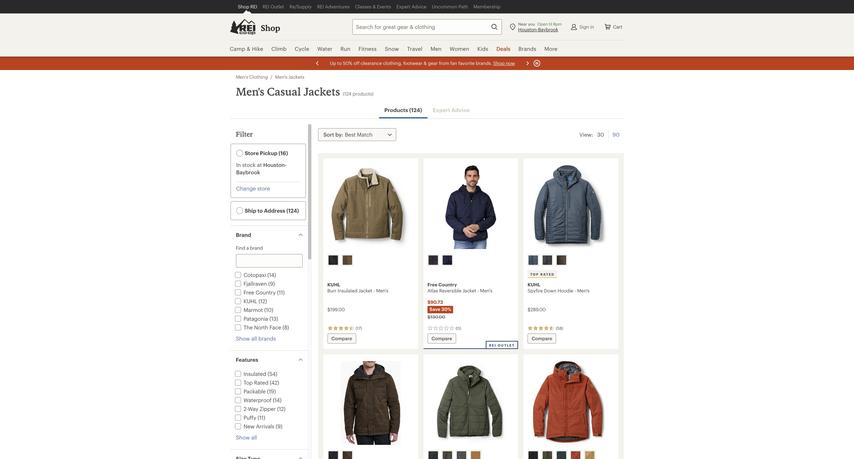 Task type: describe. For each thing, give the bounding box(es) containing it.
$90.73 save 30% $130.00
[[428, 299, 452, 320]]

rei outlet link
[[260, 0, 287, 13]]

search image
[[491, 23, 499, 31]]

down
[[544, 288, 557, 294]]

kuhl burr insulated jacket - men's
[[328, 282, 389, 294]]

previous message image
[[313, 59, 322, 67]]

in stock at
[[236, 162, 263, 168]]

show all button
[[236, 434, 257, 442]]

ship to address (124)
[[244, 208, 299, 214]]

group for kuhl spyfire down hoodie - men's 0 image
[[527, 253, 616, 267]]

0 horizontal spatial dark navy image
[[443, 256, 452, 265]]

all for show all
[[251, 435, 257, 441]]

cotopaxi (14) fjallraven (9) free country (11) kuhl (12) marmot (10) patagonia (13) the north face (8)
[[244, 272, 289, 331]]

camp
[[230, 45, 245, 52]]

the north face link
[[234, 324, 281, 331]]

- for kuhl spyfire down hoodie - men's
[[575, 288, 576, 294]]

fjallraven skogso padded insulated jacket - men's 0 image
[[528, 359, 615, 448]]

espresso image
[[329, 256, 338, 265]]

2-way zipper link
[[234, 406, 276, 412]]

water button
[[314, 40, 337, 57]]

travel button
[[403, 40, 427, 57]]

cart link
[[600, 19, 627, 35]]

kuhl burr insulated jacket - men's 0 image
[[328, 163, 414, 252]]

men's casual jackets (124 products)
[[236, 85, 374, 98]]

women button
[[446, 40, 474, 57]]

camp & hike
[[230, 45, 263, 52]]

1 horizontal spatial dark navy image
[[557, 452, 567, 459]]

zipper
[[260, 406, 276, 412]]

to for up
[[337, 60, 342, 66]]

brands.
[[476, 60, 492, 66]]

(9) inside insulated (54) top rated (42) packable (19) waterproof (14) 2-way zipper (12) puffy (11) new arrivals (9)
[[276, 423, 283, 430]]

view:
[[580, 131, 593, 138]]

men's clothing link
[[236, 74, 268, 80]]

2-
[[244, 406, 248, 412]]

deep forest image
[[543, 452, 553, 459]]

none field inside shop banner
[[353, 19, 502, 35]]

(10)
[[264, 307, 273, 313]]

rei adventures
[[317, 4, 350, 9]]

1 compare from the left
[[332, 336, 352, 342]]

brand button
[[231, 226, 308, 244]]

compare inside 'compare rei outlet'
[[432, 336, 452, 342]]

deep forest image
[[443, 452, 452, 459]]

(12) inside insulated (54) top rated (42) packable (19) waterproof (14) 2-way zipper (12) puffy (11) new arrivals (9)
[[277, 406, 286, 412]]

expert advice inside button
[[433, 107, 470, 113]]

patagonia
[[244, 316, 268, 322]]

(12) inside cotopaxi (14) fjallraven (9) free country (11) kuhl (12) marmot (10) patagonia (13) the north face (8)
[[259, 298, 267, 305]]

open
[[538, 21, 548, 26]]

brands
[[519, 45, 537, 52]]

/
[[271, 74, 273, 80]]

insulated link
[[234, 371, 266, 377]]

show all brands
[[236, 336, 276, 342]]

camp & hike button
[[230, 40, 267, 57]]

(42)
[[270, 380, 279, 386]]

clothing
[[249, 74, 268, 80]]

kuhl spyfire down hoodie - men's 0 image
[[528, 163, 615, 252]]

sign in
[[580, 24, 595, 29]]

free inside cotopaxi (14) fjallraven (9) free country (11) kuhl (12) marmot (10) patagonia (13) the north face (8)
[[244, 289, 254, 296]]

footwear
[[403, 60, 423, 66]]

kids
[[478, 45, 489, 52]]

shop link
[[261, 23, 280, 33]]

autumn leaf image
[[571, 452, 581, 459]]

clearance
[[361, 60, 382, 66]]

group for fjallraven keb padded insulated hoodie - men's 0 image
[[426, 449, 515, 459]]

compare rei outlet
[[432, 336, 515, 348]]

kuhl for burr
[[328, 282, 340, 288]]

chestnut image
[[471, 452, 481, 459]]

uncommon
[[432, 4, 458, 9]]

rei outlet
[[263, 4, 284, 9]]

(8)
[[283, 324, 289, 331]]

casual
[[267, 85, 301, 98]]

rated inside insulated (54) top rated (42) packable (19) waterproof (14) 2-way zipper (12) puffy (11) new arrivals (9)
[[254, 380, 269, 386]]

next message image
[[524, 59, 532, 67]]

you
[[528, 21, 535, 26]]

run button
[[337, 40, 355, 57]]

off
[[354, 60, 360, 66]]

free country atlas reversible jacket - men's
[[428, 282, 493, 294]]

up
[[330, 60, 336, 66]]

fitness
[[359, 45, 377, 52]]

fjallraven link
[[234, 281, 267, 287]]

advice inside button
[[452, 107, 470, 113]]

kuhl kollusion fleece lined jacket - men's 0 image
[[328, 359, 414, 448]]

marmot
[[244, 307, 263, 313]]

shop banner
[[0, 0, 855, 57]]

promotional messages marquee
[[0, 57, 855, 70]]

$199.00
[[328, 307, 345, 313]]

(19)
[[267, 388, 276, 395]]

brand
[[236, 232, 251, 238]]

fitness button
[[355, 40, 381, 57]]

kuhl for spyfire
[[528, 282, 541, 288]]

uncommon path link
[[429, 0, 471, 13]]

cart
[[613, 24, 623, 29]]

90
[[613, 131, 620, 138]]

men's jackets link
[[275, 74, 305, 80]]

0 vertical spatial top
[[531, 273, 539, 277]]

Find a brand text field
[[236, 254, 303, 268]]

advice inside shop banner
[[412, 4, 427, 9]]

events
[[377, 4, 391, 9]]

new
[[244, 423, 255, 430]]

women
[[450, 45, 470, 52]]

(11) inside cotopaxi (14) fjallraven (9) free country (11) kuhl (12) marmot (10) patagonia (13) the north face (8)
[[277, 289, 285, 296]]

0 horizontal spatial blackout image
[[329, 452, 338, 459]]

re/supply
[[290, 4, 312, 9]]

(17)
[[356, 326, 362, 331]]

spyfire
[[528, 288, 543, 294]]

show for show all brands
[[236, 336, 250, 342]]

expert advice inside shop banner
[[397, 4, 427, 9]]

address
[[264, 208, 285, 214]]

top inside insulated (54) top rated (42) packable (19) waterproof (14) 2-way zipper (12) puffy (11) new arrivals (9)
[[244, 380, 253, 386]]

men's inside free country atlas reversible jacket - men's
[[480, 288, 493, 294]]

til
[[549, 21, 553, 26]]

men button
[[427, 40, 446, 57]]

- for kuhl burr insulated jacket - men's
[[374, 288, 375, 294]]

(14) inside insulated (54) top rated (42) packable (19) waterproof (14) 2-way zipper (12) puffy (11) new arrivals (9)
[[273, 397, 282, 404]]

find
[[236, 245, 245, 251]]

in
[[236, 162, 241, 168]]

1 horizontal spatial rated
[[541, 273, 555, 277]]

3 compare from the left
[[532, 336, 553, 342]]

classes
[[355, 4, 372, 9]]

a
[[246, 245, 249, 251]]

outlet
[[271, 4, 284, 9]]

near
[[519, 21, 527, 26]]

$90.73
[[428, 299, 443, 305]]

$289.00
[[528, 307, 546, 313]]

show for show all
[[236, 435, 250, 441]]

store
[[245, 150, 259, 156]]

0 vertical spatial jackets
[[289, 74, 305, 80]]



Task type: vqa. For each thing, say whether or not it's contained in the screenshot.
the bottommost things
no



Task type: locate. For each thing, give the bounding box(es) containing it.
top up packable link
[[244, 380, 253, 386]]

jacket inside kuhl burr insulated jacket - men's
[[359, 288, 372, 294]]

0 horizontal spatial advice
[[412, 4, 427, 9]]

1 vertical spatial &
[[247, 45, 251, 52]]

(14)
[[268, 272, 276, 278], [273, 397, 282, 404]]

advice
[[412, 4, 427, 9], [452, 107, 470, 113]]

ship
[[245, 208, 256, 214]]

all for show all brands
[[251, 336, 257, 342]]

free country atlas reversible jacket - men's 0 image
[[428, 163, 514, 252]]

country up reversible
[[439, 282, 457, 288]]

black image
[[529, 452, 538, 459]]

top
[[531, 273, 539, 277], [244, 380, 253, 386]]

2 horizontal spatial kuhl
[[528, 282, 541, 288]]

1 vertical spatial (11)
[[258, 415, 265, 421]]

compare
[[332, 336, 352, 342], [432, 336, 452, 342], [532, 336, 553, 342]]

group
[[326, 253, 415, 267], [426, 253, 515, 267], [527, 253, 616, 267], [326, 449, 415, 459], [426, 449, 515, 459], [527, 449, 616, 459]]

1 horizontal spatial free
[[428, 282, 438, 288]]

gear
[[428, 60, 438, 66]]

0 horizontal spatial (9)
[[268, 281, 275, 287]]

3 - from the left
[[575, 288, 576, 294]]

0 horizontal spatial houston-
[[263, 162, 287, 168]]

1 horizontal spatial advice
[[452, 107, 470, 113]]

houston- down pickup
[[263, 162, 287, 168]]

(9) inside cotopaxi (14) fjallraven (9) free country (11) kuhl (12) marmot (10) patagonia (13) the north face (8)
[[268, 281, 275, 287]]

expert inside shop banner
[[397, 4, 411, 9]]

- inside kuhl spyfire down hoodie - men's
[[575, 288, 576, 294]]

burr
[[328, 288, 337, 294]]

(14) down find a brand text field at left bottom
[[268, 272, 276, 278]]

-
[[374, 288, 375, 294], [478, 288, 479, 294], [575, 288, 576, 294]]

products (124) button
[[379, 103, 428, 119]]

0 horizontal spatial expert
[[397, 4, 411, 9]]

jacket right reversible
[[463, 288, 476, 294]]

packable
[[244, 388, 266, 395]]

1 jacket from the left
[[359, 288, 372, 294]]

men's inside kuhl burr insulated jacket - men's
[[376, 288, 389, 294]]

rei inside 'compare rei outlet'
[[489, 344, 497, 348]]

- inside kuhl burr insulated jacket - men's
[[374, 288, 375, 294]]

none search field inside shop banner
[[341, 19, 502, 35]]

0 vertical spatial advice
[[412, 4, 427, 9]]

1 vertical spatial country
[[256, 289, 276, 296]]

0 horizontal spatial expert advice
[[397, 4, 427, 9]]

insulated
[[338, 288, 358, 294], [244, 371, 266, 377]]

- inside free country atlas reversible jacket - men's
[[478, 288, 479, 294]]

compare button for atlas
[[428, 334, 456, 344]]

0 horizontal spatial (124)
[[287, 208, 299, 214]]

1 vertical spatial free
[[244, 289, 254, 296]]

1 vertical spatial rated
[[254, 380, 269, 386]]

snow button
[[381, 40, 403, 57]]

expert advice button
[[428, 103, 475, 117]]

0 horizontal spatial free
[[244, 289, 254, 296]]

show
[[236, 336, 250, 342], [236, 435, 250, 441]]

(16)
[[279, 150, 288, 156]]

kuhl up burr
[[328, 282, 340, 288]]

to right ship
[[258, 208, 263, 214]]

men's
[[236, 74, 248, 80], [275, 74, 288, 80], [236, 85, 265, 98], [376, 288, 389, 294], [480, 288, 493, 294], [578, 288, 590, 294]]

0 vertical spatial turkish coffee image
[[557, 256, 567, 265]]

expert inside button
[[433, 107, 450, 113]]

jacket
[[359, 288, 372, 294], [463, 288, 476, 294]]

1 horizontal spatial jacket
[[463, 288, 476, 294]]

men's inside kuhl spyfire down hoodie - men's
[[578, 288, 590, 294]]

insulated right burr
[[338, 288, 358, 294]]

rei inside "link"
[[251, 4, 257, 9]]

to
[[337, 60, 342, 66], [258, 208, 263, 214]]

at
[[257, 162, 262, 168]]

houston- inside the houston- baybrook
[[263, 162, 287, 168]]

1 vertical spatial insulated
[[244, 371, 266, 377]]

houston- inside near you open til 8pm houston-baybrook
[[519, 26, 538, 32]]

shop inside "link"
[[238, 4, 249, 9]]

1 vertical spatial all
[[251, 435, 257, 441]]

1 horizontal spatial compare
[[432, 336, 452, 342]]

compare down $289.00 in the bottom right of the page
[[532, 336, 553, 342]]

None field
[[353, 19, 502, 35]]

0 horizontal spatial to
[[258, 208, 263, 214]]

houston- down the "you"
[[519, 26, 538, 32]]

1 horizontal spatial country
[[439, 282, 457, 288]]

rated up down
[[541, 273, 555, 277]]

1 show from the top
[[236, 336, 250, 342]]

rated up packable
[[254, 380, 269, 386]]

jacket right burr
[[359, 288, 372, 294]]

1 vertical spatial blackout image
[[329, 452, 338, 459]]

& left events
[[373, 4, 376, 9]]

& left hike
[[247, 45, 251, 52]]

compare button for insulated
[[328, 334, 356, 344]]

$130.00
[[428, 314, 446, 320]]

insulated inside insulated (54) top rated (42) packable (19) waterproof (14) 2-way zipper (12) puffy (11) new arrivals (9)
[[244, 371, 266, 377]]

1 vertical spatial turkish coffee image
[[343, 452, 352, 459]]

2 compare button from the left
[[428, 334, 456, 344]]

near you open til 8pm houston-baybrook
[[519, 21, 562, 32]]

(0)
[[456, 326, 461, 331]]

cycle button
[[291, 40, 314, 57]]

shop rei
[[238, 4, 257, 9]]

shop down 'rei outlet' link
[[261, 23, 280, 33]]

1 vertical spatial to
[[258, 208, 263, 214]]

&
[[373, 4, 376, 9], [247, 45, 251, 52], [424, 60, 427, 66]]

1 vertical spatial baybrook
[[236, 169, 260, 176]]

rei co-op, go to rei.com home page image
[[230, 19, 256, 35]]

clothing,
[[383, 60, 402, 66]]

brands button
[[515, 40, 541, 57]]

jet black image
[[429, 256, 438, 265]]

cotopaxi link
[[234, 272, 266, 278]]

1 horizontal spatial expert advice
[[433, 107, 470, 113]]

1 horizontal spatial (12)
[[277, 406, 286, 412]]

free
[[428, 282, 438, 288], [244, 289, 254, 296]]

0 vertical spatial free
[[428, 282, 438, 288]]

dark navy image right deep forest image
[[557, 452, 567, 459]]

0 horizontal spatial (11)
[[258, 415, 265, 421]]

sign in link
[[568, 20, 597, 34]]

2 horizontal spatial -
[[575, 288, 576, 294]]

1 vertical spatial show
[[236, 435, 250, 441]]

insulated inside kuhl burr insulated jacket - men's
[[338, 288, 358, 294]]

1 horizontal spatial to
[[337, 60, 342, 66]]

fjallraven
[[244, 281, 267, 287]]

0 horizontal spatial baybrook
[[236, 169, 260, 176]]

hoodie
[[558, 288, 574, 294]]

(14) inside cotopaxi (14) fjallraven (9) free country (11) kuhl (12) marmot (10) patagonia (13) the north face (8)
[[268, 272, 276, 278]]

1 all from the top
[[251, 336, 257, 342]]

shop inside promotional messages marquee
[[493, 60, 505, 66]]

to inside button
[[258, 208, 263, 214]]

show all brands button
[[236, 335, 276, 343]]

baybrook down til
[[538, 26, 559, 32]]

the
[[244, 324, 253, 331]]

deals
[[497, 45, 511, 52]]

2 compare from the left
[[432, 336, 452, 342]]

30%
[[442, 307, 452, 312]]

compare button down (0)
[[428, 334, 456, 344]]

0 vertical spatial houston-
[[519, 26, 538, 32]]

0 horizontal spatial turkish coffee image
[[343, 452, 352, 459]]

0 vertical spatial (12)
[[259, 298, 267, 305]]

pickup
[[260, 150, 278, 156]]

run
[[341, 45, 351, 52]]

0 vertical spatial blackout image
[[543, 256, 553, 265]]

country down fjallraven
[[256, 289, 276, 296]]

to right up
[[337, 60, 342, 66]]

0 vertical spatial (14)
[[268, 272, 276, 278]]

more button
[[541, 40, 562, 57]]

1 horizontal spatial insulated
[[338, 288, 358, 294]]

1 horizontal spatial expert
[[433, 107, 450, 113]]

free up atlas
[[428, 282, 438, 288]]

save
[[430, 307, 441, 312]]

show inside 'show all brands' button
[[236, 336, 250, 342]]

2 - from the left
[[478, 288, 479, 294]]

90 link
[[613, 130, 620, 139]]

1 horizontal spatial kuhl
[[328, 282, 340, 288]]

1 vertical spatial expert
[[433, 107, 450, 113]]

country inside free country atlas reversible jacket - men's
[[439, 282, 457, 288]]

insulated up top rated link
[[244, 371, 266, 377]]

north
[[254, 324, 268, 331]]

basalt image
[[457, 452, 467, 459]]

0 vertical spatial expert advice
[[397, 4, 427, 9]]

1 horizontal spatial (9)
[[276, 423, 283, 430]]

show down the the
[[236, 336, 250, 342]]

all down the north face link
[[251, 336, 257, 342]]

0 horizontal spatial compare button
[[328, 334, 356, 344]]

& left the gear
[[424, 60, 427, 66]]

baybrook inside near you open til 8pm houston-baybrook
[[538, 26, 559, 32]]

0 vertical spatial expert
[[397, 4, 411, 9]]

2 vertical spatial shop
[[493, 60, 505, 66]]

compare down $199.00
[[332, 336, 352, 342]]

patagonia link
[[234, 316, 268, 322]]

products (124)
[[385, 107, 422, 113]]

0 horizontal spatial country
[[256, 289, 276, 296]]

1 horizontal spatial &
[[373, 4, 376, 9]]

2 jacket from the left
[[463, 288, 476, 294]]

compare down the $130.00
[[432, 336, 452, 342]]

0 horizontal spatial (12)
[[259, 298, 267, 305]]

& for camp
[[247, 45, 251, 52]]

group for kuhl burr insulated jacket - men's 0 'image'
[[326, 253, 415, 267]]

baybrook down stock
[[236, 169, 260, 176]]

free inside free country atlas reversible jacket - men's
[[428, 282, 438, 288]]

all down new arrivals link
[[251, 435, 257, 441]]

& inside promotional messages marquee
[[424, 60, 427, 66]]

1 horizontal spatial baybrook
[[538, 26, 559, 32]]

kuhl inside kuhl spyfire down hoodie - men's
[[528, 282, 541, 288]]

fjallraven keb padded insulated hoodie - men's 0 image
[[428, 359, 514, 448]]

buckwheat brown image
[[586, 452, 595, 459]]

(124) right address
[[287, 208, 299, 214]]

compare button down the (58)
[[528, 334, 557, 344]]

kuhl inside kuhl burr insulated jacket - men's
[[328, 282, 340, 288]]

1 vertical spatial expert advice
[[433, 107, 470, 113]]

stock
[[242, 162, 256, 168]]

1 vertical spatial (14)
[[273, 397, 282, 404]]

kuhl up spyfire
[[528, 282, 541, 288]]

up to 50% off clearance clothing, footwear & gear from fan favorite brands. shop now
[[330, 60, 515, 66]]

1 horizontal spatial -
[[478, 288, 479, 294]]

1 vertical spatial (124)
[[287, 208, 299, 214]]

0 horizontal spatial compare
[[332, 336, 352, 342]]

midnight blue image
[[529, 256, 538, 265]]

water
[[318, 45, 333, 52]]

0 horizontal spatial shop
[[238, 4, 249, 9]]

cycle
[[295, 45, 309, 52]]

0 vertical spatial rated
[[541, 273, 555, 277]]

adventures
[[325, 4, 350, 9]]

blackout image
[[543, 256, 553, 265], [329, 452, 338, 459]]

1 horizontal spatial (124)
[[410, 107, 422, 113]]

group for free country atlas reversible jacket - men's 0 image
[[426, 253, 515, 267]]

free down fjallraven link
[[244, 289, 254, 296]]

baybrook inside the houston- baybrook
[[236, 169, 260, 176]]

0 vertical spatial &
[[373, 4, 376, 9]]

kids button
[[474, 40, 493, 57]]

jackets up men's casual jackets (124 products)
[[289, 74, 305, 80]]

1 vertical spatial shop
[[261, 23, 280, 33]]

3 compare button from the left
[[528, 334, 557, 344]]

in
[[591, 24, 595, 29]]

shop for shop rei
[[238, 4, 249, 9]]

change store button
[[236, 185, 270, 192]]

1 horizontal spatial blackout image
[[543, 256, 553, 265]]

group for fjallraven skogso padded insulated jacket - men's 0 image at bottom
[[527, 449, 616, 459]]

to for ship
[[258, 208, 263, 214]]

1 horizontal spatial turkish coffee image
[[557, 256, 567, 265]]

jackets left (124
[[303, 85, 340, 98]]

face
[[270, 324, 281, 331]]

shop up rei co-op, go to rei.com home page link
[[238, 4, 249, 9]]

free country link
[[234, 289, 276, 296]]

1 vertical spatial top
[[244, 380, 253, 386]]

1 vertical spatial dark navy image
[[557, 452, 567, 459]]

show down new
[[236, 435, 250, 441]]

2 show from the top
[[236, 435, 250, 441]]

1 horizontal spatial (11)
[[277, 289, 285, 296]]

shop left now
[[493, 60, 505, 66]]

kuhl inside cotopaxi (14) fjallraven (9) free country (11) kuhl (12) marmot (10) patagonia (13) the north face (8)
[[244, 298, 257, 305]]

(14) down the (19)
[[273, 397, 282, 404]]

to inside promotional messages marquee
[[337, 60, 342, 66]]

sign
[[580, 24, 589, 29]]

0 horizontal spatial rated
[[254, 380, 269, 386]]

0 vertical spatial country
[[439, 282, 457, 288]]

khaki image
[[343, 256, 352, 265]]

1 vertical spatial (12)
[[277, 406, 286, 412]]

(12) up (10)
[[259, 298, 267, 305]]

(124) right 'products'
[[410, 107, 422, 113]]

0 vertical spatial all
[[251, 336, 257, 342]]

(13)
[[270, 316, 278, 322]]

0 horizontal spatial jacket
[[359, 288, 372, 294]]

2 horizontal spatial shop
[[493, 60, 505, 66]]

1 vertical spatial (9)
[[276, 423, 283, 430]]

(12) right zipper
[[277, 406, 286, 412]]

country
[[439, 282, 457, 288], [256, 289, 276, 296]]

0 vertical spatial (11)
[[277, 289, 285, 296]]

classes & events
[[355, 4, 391, 9]]

1 vertical spatial houston-
[[263, 162, 287, 168]]

(11) right free country link
[[277, 289, 285, 296]]

turkish coffee image
[[557, 256, 567, 265], [343, 452, 352, 459]]

2 horizontal spatial &
[[424, 60, 427, 66]]

0 vertical spatial shop
[[238, 4, 249, 9]]

& for classes
[[373, 4, 376, 9]]

1 - from the left
[[374, 288, 375, 294]]

features button
[[231, 351, 308, 369]]

black image
[[429, 452, 438, 459]]

0 horizontal spatial -
[[374, 288, 375, 294]]

50%
[[343, 60, 352, 66]]

1 horizontal spatial shop
[[261, 23, 280, 33]]

compare button
[[328, 334, 356, 344], [428, 334, 456, 344], [528, 334, 557, 344]]

0 vertical spatial to
[[337, 60, 342, 66]]

& inside "dropdown button"
[[247, 45, 251, 52]]

1 horizontal spatial compare button
[[428, 334, 456, 344]]

0 vertical spatial show
[[236, 336, 250, 342]]

atlas
[[428, 288, 438, 294]]

(11) up arrivals
[[258, 415, 265, 421]]

kuhl up marmot link on the bottom left of the page
[[244, 298, 257, 305]]

more
[[545, 45, 558, 52]]

now
[[506, 60, 515, 66]]

2 vertical spatial &
[[424, 60, 427, 66]]

expert
[[397, 4, 411, 9], [433, 107, 450, 113]]

all
[[251, 336, 257, 342], [251, 435, 257, 441]]

marmot link
[[234, 307, 263, 313]]

2 horizontal spatial compare button
[[528, 334, 557, 344]]

kuhl spyfire down hoodie - men's
[[528, 282, 590, 294]]

(9) right fjallraven
[[268, 281, 275, 287]]

jacket inside free country atlas reversible jacket - men's
[[463, 288, 476, 294]]

group for kuhl kollusion fleece lined jacket - men's 0 image
[[326, 449, 415, 459]]

country inside cotopaxi (14) fjallraven (9) free country (11) kuhl (12) marmot (10) patagonia (13) the north face (8)
[[256, 289, 276, 296]]

from
[[439, 60, 449, 66]]

1 compare button from the left
[[328, 334, 356, 344]]

1 vertical spatial jackets
[[303, 85, 340, 98]]

dark navy image
[[443, 256, 452, 265], [557, 452, 567, 459]]

show inside show all button
[[236, 435, 250, 441]]

change store
[[236, 185, 270, 192]]

(11) inside insulated (54) top rated (42) packable (19) waterproof (14) 2-way zipper (12) puffy (11) new arrivals (9)
[[258, 415, 265, 421]]

Search for great gear & clothing text field
[[353, 19, 502, 35]]

shop for shop
[[261, 23, 280, 33]]

0 vertical spatial (124)
[[410, 107, 422, 113]]

0 vertical spatial (9)
[[268, 281, 275, 287]]

8pm
[[554, 21, 562, 26]]

0 horizontal spatial &
[[247, 45, 251, 52]]

top down midnight blue icon
[[531, 273, 539, 277]]

(9) right arrivals
[[276, 423, 283, 430]]

compare button down (17) on the left of the page
[[328, 334, 356, 344]]

dark navy image right jet black icon
[[443, 256, 452, 265]]

brand
[[250, 245, 263, 251]]

0 horizontal spatial kuhl
[[244, 298, 257, 305]]

change
[[236, 185, 256, 192]]

0 vertical spatial dark navy image
[[443, 256, 452, 265]]

pause banner message scrolling image
[[533, 59, 541, 67]]

top rated
[[531, 273, 555, 277]]

None search field
[[341, 19, 502, 35]]

1 vertical spatial advice
[[452, 107, 470, 113]]

2 horizontal spatial compare
[[532, 336, 553, 342]]

2 all from the top
[[251, 435, 257, 441]]



